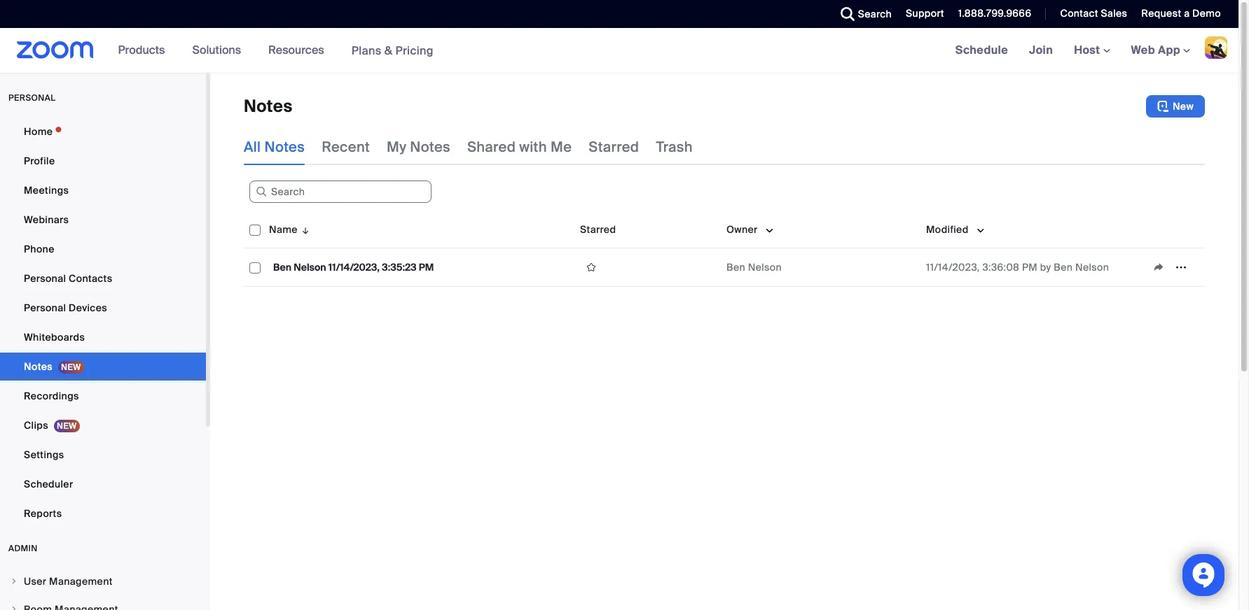 Task type: vqa. For each thing, say whether or not it's contained in the screenshot.
way
no



Task type: describe. For each thing, give the bounding box(es) containing it.
personal
[[8, 92, 56, 104]]

products
[[118, 43, 165, 57]]

pm inside button
[[419, 261, 434, 274]]

1.888.799.9666
[[958, 7, 1032, 20]]

3 ben from the left
[[1054, 261, 1073, 274]]

sales
[[1101, 7, 1127, 20]]

all notes
[[244, 138, 305, 156]]

resources
[[268, 43, 324, 57]]

new button
[[1146, 95, 1205, 118]]

all
[[244, 138, 261, 156]]

schedule link
[[945, 28, 1019, 73]]

join link
[[1019, 28, 1064, 73]]

ben nelson 11/14/2023, 3:35:23 pm
[[273, 261, 434, 274]]

11/14/2023, inside button
[[328, 261, 380, 274]]

11/14/2023, 3:36:08 pm by ben nelson
[[926, 261, 1109, 274]]

reports
[[24, 508, 62, 521]]

host button
[[1074, 43, 1110, 57]]

webinars link
[[0, 206, 206, 234]]

2 pm from the left
[[1022, 261, 1038, 274]]

with
[[519, 138, 547, 156]]

notes right my on the top
[[410, 138, 450, 156]]

by
[[1040, 261, 1051, 274]]

a
[[1184, 7, 1190, 20]]

request
[[1141, 7, 1181, 20]]

1 vertical spatial starred
[[580, 223, 616, 236]]

meetings
[[24, 184, 69, 197]]

clips link
[[0, 412, 206, 440]]

owner
[[726, 223, 758, 236]]

phone link
[[0, 235, 206, 263]]

home
[[24, 125, 53, 138]]

product information navigation
[[108, 28, 444, 74]]

personal devices
[[24, 302, 107, 315]]

profile link
[[0, 147, 206, 175]]

2 11/14/2023, from the left
[[926, 261, 980, 274]]

nelson for ben nelson 11/14/2023, 3:35:23 pm
[[294, 261, 326, 274]]

meetings navigation
[[945, 28, 1239, 74]]

starred inside tabs of all notes page tab list
[[589, 138, 639, 156]]

webinars
[[24, 214, 69, 226]]

contact
[[1060, 7, 1098, 20]]

ben for ben nelson
[[726, 261, 745, 274]]

contact sales
[[1060, 7, 1127, 20]]

meetings link
[[0, 177, 206, 205]]

schedule
[[955, 43, 1008, 57]]

phone
[[24, 243, 54, 256]]

recordings link
[[0, 382, 206, 411]]

plans
[[351, 43, 381, 58]]

app
[[1158, 43, 1180, 57]]

solutions
[[192, 43, 241, 57]]

admin menu menu
[[0, 569, 206, 611]]

notes link
[[0, 353, 206, 381]]

devices
[[69, 302, 107, 315]]

profile
[[24, 155, 55, 167]]

user
[[24, 576, 46, 588]]

my notes
[[387, 138, 450, 156]]

home link
[[0, 118, 206, 146]]

trash
[[656, 138, 693, 156]]

reports link
[[0, 500, 206, 528]]



Task type: locate. For each thing, give the bounding box(es) containing it.
1 horizontal spatial ben
[[726, 261, 745, 274]]

whiteboards link
[[0, 324, 206, 352]]

0 horizontal spatial nelson
[[294, 261, 326, 274]]

right image inside user management menu item
[[10, 578, 18, 586]]

2 nelson from the left
[[748, 261, 782, 274]]

0 horizontal spatial 11/14/2023,
[[328, 261, 380, 274]]

personal menu menu
[[0, 118, 206, 530]]

notes right all
[[264, 138, 305, 156]]

plans & pricing link
[[351, 43, 434, 58], [351, 43, 434, 58]]

notes
[[244, 95, 293, 117], [264, 138, 305, 156], [410, 138, 450, 156], [24, 361, 53, 373]]

1 vertical spatial personal
[[24, 302, 66, 315]]

0 vertical spatial right image
[[10, 578, 18, 586]]

user management menu item
[[0, 569, 206, 595]]

management
[[49, 576, 113, 588]]

personal contacts link
[[0, 265, 206, 293]]

Search text field
[[249, 181, 432, 203]]

1 pm from the left
[[419, 261, 434, 274]]

request a demo link
[[1131, 0, 1239, 28], [1141, 7, 1221, 20]]

join
[[1029, 43, 1053, 57]]

more options for ben nelson 11/14/2023, 3:35:23 pm image
[[1170, 261, 1192, 274]]

ben right by at right top
[[1054, 261, 1073, 274]]

3:36:08
[[982, 261, 1019, 274]]

shared
[[467, 138, 516, 156]]

clips
[[24, 420, 48, 432]]

recordings
[[24, 390, 79, 403]]

personal for personal devices
[[24, 302, 66, 315]]

pm right 3:35:23
[[419, 261, 434, 274]]

share image
[[1147, 261, 1170, 274]]

tabs of all notes page tab list
[[244, 129, 693, 165]]

0 horizontal spatial ben
[[273, 261, 292, 274]]

1 11/14/2023, from the left
[[328, 261, 380, 274]]

arrow down image
[[298, 221, 311, 238]]

1 right image from the top
[[10, 578, 18, 586]]

nelson down owner
[[748, 261, 782, 274]]

ben nelson 11/14/2023, 3:35:23 pm unstarred image
[[580, 261, 602, 274]]

search
[[858, 8, 892, 20]]

ben nelson
[[726, 261, 782, 274]]

recent
[[322, 138, 370, 156]]

personal for personal contacts
[[24, 273, 66, 285]]

ben inside button
[[273, 261, 292, 274]]

nelson down arrow down image
[[294, 261, 326, 274]]

0 horizontal spatial pm
[[419, 261, 434, 274]]

host
[[1074, 43, 1103, 57]]

1 vertical spatial right image
[[10, 606, 18, 611]]

personal
[[24, 273, 66, 285], [24, 302, 66, 315]]

3 nelson from the left
[[1075, 261, 1109, 274]]

3:35:23
[[382, 261, 417, 274]]

contact sales link
[[1050, 0, 1131, 28], [1060, 7, 1127, 20]]

banner
[[0, 28, 1239, 74]]

profile picture image
[[1205, 36, 1227, 59]]

nelson for ben nelson
[[748, 261, 782, 274]]

ben down name
[[273, 261, 292, 274]]

scheduler link
[[0, 471, 206, 499]]

resources button
[[268, 28, 330, 73]]

products button
[[118, 28, 171, 73]]

contacts
[[69, 273, 112, 285]]

support link
[[895, 0, 948, 28], [906, 7, 944, 20]]

application
[[244, 212, 1215, 298], [1147, 257, 1199, 278]]

notes up all notes
[[244, 95, 293, 117]]

pm left by at right top
[[1022, 261, 1038, 274]]

demo
[[1192, 7, 1221, 20]]

2 ben from the left
[[726, 261, 745, 274]]

admin
[[8, 544, 38, 555]]

personal up whiteboards
[[24, 302, 66, 315]]

name
[[269, 223, 298, 236]]

support
[[906, 7, 944, 20]]

web
[[1131, 43, 1155, 57]]

1 ben from the left
[[273, 261, 292, 274]]

1 personal from the top
[[24, 273, 66, 285]]

ben down owner
[[726, 261, 745, 274]]

right image down admin
[[10, 606, 18, 611]]

whiteboards
[[24, 331, 85, 344]]

banner containing products
[[0, 28, 1239, 74]]

menu item
[[0, 597, 206, 611]]

personal contacts
[[24, 273, 112, 285]]

ben
[[273, 261, 292, 274], [726, 261, 745, 274], [1054, 261, 1073, 274]]

application containing name
[[244, 212, 1215, 298]]

2 horizontal spatial nelson
[[1075, 261, 1109, 274]]

search button
[[830, 0, 895, 28]]

starred
[[589, 138, 639, 156], [580, 223, 616, 236]]

web app
[[1131, 43, 1180, 57]]

pm
[[419, 261, 434, 274], [1022, 261, 1038, 274]]

nelson inside button
[[294, 261, 326, 274]]

1 horizontal spatial 11/14/2023,
[[926, 261, 980, 274]]

new
[[1173, 100, 1194, 113]]

nelson right by at right top
[[1075, 261, 1109, 274]]

right image left the user
[[10, 578, 18, 586]]

pricing
[[395, 43, 434, 58]]

user management
[[24, 576, 113, 588]]

11/14/2023,
[[328, 261, 380, 274], [926, 261, 980, 274]]

0 vertical spatial personal
[[24, 273, 66, 285]]

settings link
[[0, 441, 206, 469]]

web app button
[[1131, 43, 1190, 57]]

me
[[551, 138, 572, 156]]

personal devices link
[[0, 294, 206, 322]]

notes up recordings
[[24, 361, 53, 373]]

zoom logo image
[[17, 41, 94, 59]]

1.888.799.9666 button
[[948, 0, 1035, 28], [958, 7, 1032, 20]]

1 horizontal spatial pm
[[1022, 261, 1038, 274]]

ben for ben nelson 11/14/2023, 3:35:23 pm
[[273, 261, 292, 274]]

2 horizontal spatial ben
[[1054, 261, 1073, 274]]

scheduler
[[24, 478, 73, 491]]

settings
[[24, 449, 64, 462]]

11/14/2023, down the modified
[[926, 261, 980, 274]]

2 right image from the top
[[10, 606, 18, 611]]

11/14/2023, left 3:35:23
[[328, 261, 380, 274]]

plans & pricing
[[351, 43, 434, 58]]

right image
[[10, 578, 18, 586], [10, 606, 18, 611]]

modified
[[926, 223, 969, 236]]

nelson
[[294, 261, 326, 274], [748, 261, 782, 274], [1075, 261, 1109, 274]]

&
[[384, 43, 393, 58]]

shared with me
[[467, 138, 572, 156]]

personal down phone
[[24, 273, 66, 285]]

my
[[387, 138, 406, 156]]

0 vertical spatial starred
[[589, 138, 639, 156]]

1 nelson from the left
[[294, 261, 326, 274]]

1 horizontal spatial nelson
[[748, 261, 782, 274]]

notes inside notes link
[[24, 361, 53, 373]]

request a demo
[[1141, 7, 1221, 20]]

ben nelson 11/14/2023, 3:35:23 pm button
[[269, 259, 438, 277]]

starred up ben nelson 11/14/2023, 3:35:23 pm unstarred "image"
[[580, 223, 616, 236]]

solutions button
[[192, 28, 247, 73]]

2 personal from the top
[[24, 302, 66, 315]]

starred right me
[[589, 138, 639, 156]]



